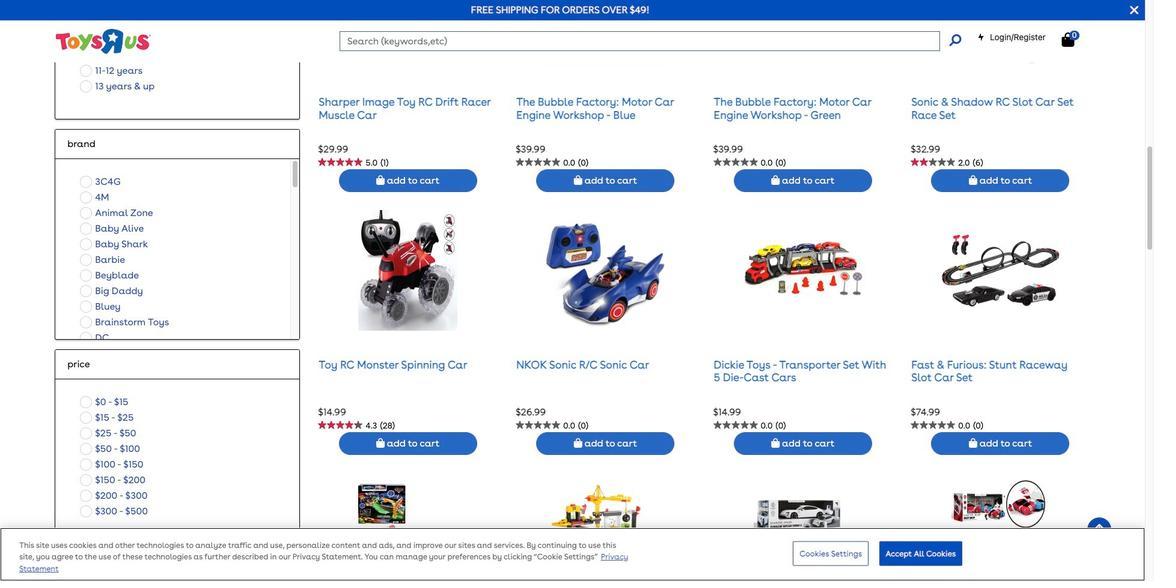 Task type: locate. For each thing, give the bounding box(es) containing it.
nkok sonic r/c sonic car image
[[545, 211, 666, 331]]

close button image
[[1130, 4, 1139, 17]]

dickie toys - construction playset with 4 die-cast cars image
[[545, 474, 666, 582]]

the bubble factory: motor car engine workshop - green image
[[743, 0, 863, 68]]

sharper image porsche taycan turbo s remote control electric car image
[[754, 474, 852, 582]]

None search field
[[339, 31, 961, 51]]

cars disney pixar glow racers launch criss-cross playset with 2 glow-in-the-dark vehicles image
[[359, 474, 457, 582]]

sharper image toy rc drift racer muscle car image
[[359, 0, 457, 68]]

shopping bag image
[[1062, 32, 1074, 47], [376, 176, 385, 185], [771, 176, 780, 185], [969, 176, 977, 185], [376, 439, 385, 449], [574, 439, 582, 449], [771, 439, 780, 449], [969, 439, 977, 449]]

dickie toys - transporter set with 5 die-cast cars image
[[743, 211, 863, 331]]



Task type: vqa. For each thing, say whether or not it's contained in the screenshot.
price Element
yes



Task type: describe. For each thing, give the bounding box(es) containing it.
toys r us image
[[55, 28, 151, 55]]

brand element
[[67, 137, 288, 151]]

sonic & shadow rc slot car set race set image
[[940, 0, 1061, 68]]

shopping bag image
[[574, 176, 582, 185]]

the bubble factory: motor car engine workshop - blue image
[[545, 0, 666, 68]]

fast & furious: stunt raceway slot car set image
[[940, 211, 1061, 331]]

price element
[[67, 357, 288, 372]]

toy rc monster spinning car image
[[359, 211, 457, 331]]

sharper image body shop remote control demolition car 2 pack image
[[951, 474, 1050, 582]]

Enter Keyword or Item No. search field
[[339, 31, 940, 51]]



